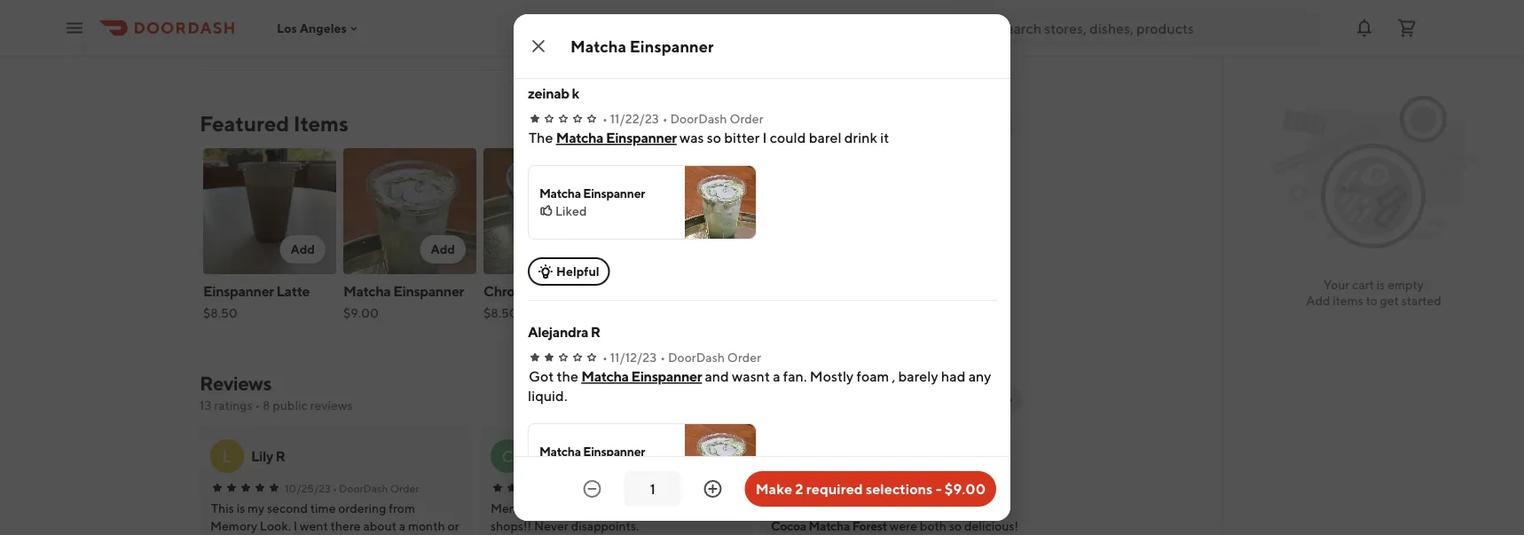 Task type: describe. For each thing, give the bounding box(es) containing it.
min for 3 min
[[977, 5, 995, 18]]

featured items
[[200, 110, 348, 136]]

einspanner down • 11/12/23 • doordash order
[[631, 368, 702, 385]]

doordash for l
[[339, 482, 388, 494]]

3
[[969, 5, 975, 18]]

zeinab
[[528, 85, 569, 102]]

8
[[263, 398, 270, 413]]

• 11/12/23 • doordash order
[[602, 350, 761, 365]]

featured items heading
[[200, 109, 348, 138]]

c
[[501, 446, 514, 465]]

einspanner inside matcha einspanner cocoa matcha forest
[[839, 501, 901, 516]]

is
[[1377, 277, 1385, 292]]

reviews 13 ratings • 8 public reviews
[[200, 372, 353, 413]]

l
[[223, 446, 232, 465]]

liked
[[555, 204, 587, 218]]

increase quantity by 1 image
[[702, 478, 724, 500]]

open menu image
[[64, 17, 85, 39]]

• doordash order for l
[[333, 482, 419, 494]]

1 helpful button from the top
[[528, 19, 610, 47]]

$8.50 for einspanner
[[203, 306, 237, 320]]

• left 11/22/23
[[602, 111, 608, 126]]

0 items, open order cart image
[[1397, 17, 1418, 39]]

32 min
[[879, 5, 911, 18]]

your
[[1324, 277, 1350, 292]]

$9.00 inside the matcha einspanner $9.00
[[343, 306, 379, 320]]

einspanner latte image
[[203, 148, 336, 274]]

items
[[1333, 293, 1364, 308]]

next button of carousel image
[[1002, 116, 1016, 130]]

alejandra r
[[528, 323, 600, 340]]

order for j
[[941, 482, 970, 494]]

add button for chrome latte
[[560, 235, 606, 264]]

• right 11/12/23
[[660, 350, 666, 365]]

latte for einspanner latte
[[276, 283, 310, 299]]

matcha einspanner dialog
[[514, 0, 1011, 535]]

make 2 required selections - $9.00
[[756, 480, 986, 497]]

los
[[277, 21, 297, 35]]

jaydeelyn o
[[812, 448, 890, 464]]

lily r
[[251, 448, 285, 464]]

• doordash order for c
[[604, 482, 690, 494]]

order methods option group
[[850, 0, 1023, 22]]

latte for chrome latte
[[537, 283, 570, 299]]

decrease quantity by 1 image
[[582, 478, 603, 500]]

doordash for j
[[890, 482, 939, 494]]

forest
[[852, 519, 887, 533]]

reviews
[[310, 398, 353, 413]]

angeles
[[300, 21, 347, 35]]

make 2 required selections - $9.00 button
[[745, 471, 996, 507]]

• right 11/3/23
[[883, 482, 888, 494]]

$8.50 for chrome
[[484, 306, 518, 320]]

ratings
[[214, 398, 252, 413]]

• left 11/12/23
[[602, 350, 608, 365]]

-
[[936, 480, 942, 497]]

to
[[1366, 293, 1378, 308]]

13
[[200, 398, 212, 413]]

einspanner inside einspanner latte $8.50
[[203, 283, 274, 299]]

11/22/23
[[610, 111, 659, 126]]

started
[[1402, 293, 1442, 308]]

make
[[756, 480, 792, 497]]

2
[[795, 480, 803, 497]]

matcha einspanner up 11/22/23
[[571, 36, 714, 55]]



Task type: vqa. For each thing, say whether or not it's contained in the screenshot.
$3.75
no



Task type: locate. For each thing, give the bounding box(es) containing it.
r inside dialog
[[591, 323, 600, 340]]

3 • doordash order from the left
[[883, 482, 970, 494]]

latte
[[276, 283, 310, 299], [537, 283, 570, 299]]

selections
[[866, 480, 933, 497]]

matcha einspanner up liked
[[539, 186, 645, 201]]

required
[[806, 480, 863, 497]]

add button
[[280, 235, 326, 264], [420, 235, 466, 264], [560, 235, 606, 264]]

einspanner down einspanner latte image
[[203, 283, 274, 299]]

1 latte from the left
[[276, 283, 310, 299]]

0 vertical spatial r
[[591, 323, 600, 340]]

1 horizontal spatial add button
[[420, 235, 466, 264]]

add for einspanner latte
[[291, 242, 315, 256]]

matcha einspanner
[[571, 36, 714, 55], [556, 129, 677, 146], [539, 186, 645, 201], [581, 368, 702, 385], [539, 444, 645, 459]]

public
[[273, 398, 308, 413]]

latte inside chrome latte $8.50
[[537, 283, 570, 299]]

add button up einspanner latte $8.50
[[280, 235, 326, 264]]

Current quantity is 1 number field
[[635, 479, 671, 499]]

matcha inside the matcha einspanner $9.00
[[343, 283, 391, 299]]

einspanner up forest at the right
[[839, 501, 901, 516]]

helpful up chrome latte $8.50
[[556, 264, 600, 279]]

jaydeelyn
[[812, 448, 875, 464]]

2 latte from the left
[[537, 283, 570, 299]]

einspanner inside the matcha einspanner $9.00
[[393, 283, 464, 299]]

0 horizontal spatial r
[[276, 448, 285, 464]]

2 $8.50 from the left
[[484, 306, 518, 320]]

einspanner up '• 11/22/23 • doordash order'
[[630, 36, 714, 55]]

add button for matcha einspanner
[[420, 235, 466, 264]]

$9.00 inside button
[[945, 480, 986, 497]]

featured
[[200, 110, 289, 136]]

0 vertical spatial helpful
[[556, 25, 600, 40]]

1 horizontal spatial latte
[[537, 283, 570, 299]]

min right 32 at the right top of the page
[[893, 5, 911, 18]]

helpful button up k
[[528, 19, 610, 47]]

latte down einspanner latte image
[[276, 283, 310, 299]]

add up the matcha einspanner $9.00
[[431, 242, 455, 256]]

matcha einspanner down 11/22/23
[[556, 129, 677, 146]]

e
[[567, 448, 576, 464]]

matcha einspanner button
[[556, 128, 677, 147], [581, 366, 702, 386], [528, 423, 757, 498], [796, 500, 901, 517]]

r for lily r
[[276, 448, 285, 464]]

• doordash order down o
[[883, 482, 970, 494]]

• doordash order
[[333, 482, 419, 494], [604, 482, 690, 494], [883, 482, 970, 494]]

• doordash order right 10/25/23
[[333, 482, 419, 494]]

add down your
[[1306, 293, 1331, 308]]

notification bell image
[[1354, 17, 1375, 39]]

2 helpful from the top
[[556, 264, 600, 279]]

add up einspanner latte $8.50
[[291, 242, 315, 256]]

11/12/23
[[610, 350, 657, 365]]

order
[[730, 111, 764, 126], [727, 350, 761, 365], [390, 482, 419, 494], [661, 482, 690, 494], [941, 482, 970, 494]]

los angeles button
[[277, 21, 361, 35]]

min right 3
[[977, 5, 995, 18]]

next image
[[1002, 393, 1016, 407]]

matcha einspanner up the decrease quantity by 1 image on the left of page
[[539, 444, 645, 459]]

einspanner right e
[[583, 444, 645, 459]]

• inside reviews 13 ratings • 8 public reviews
[[255, 398, 260, 413]]

matcha einspanner image for zeinab k
[[685, 166, 756, 239]]

3 min radio
[[930, 0, 1023, 22]]

reviews link
[[200, 372, 271, 395]]

min
[[893, 5, 911, 18], [977, 5, 995, 18]]

1 $8.50 from the left
[[203, 306, 237, 320]]

1 • doordash order from the left
[[333, 482, 419, 494]]

latte up alejandra
[[537, 283, 570, 299]]

chrome latte $8.50
[[484, 283, 570, 320]]

items
[[293, 110, 348, 136]]

$9.00
[[343, 306, 379, 320], [945, 480, 986, 497]]

chrome
[[484, 283, 535, 299]]

reviews
[[200, 372, 271, 395]]

lily
[[251, 448, 273, 464]]

1 vertical spatial $9.00
[[945, 480, 986, 497]]

helpful button
[[528, 19, 610, 47], [528, 257, 610, 286]]

latte inside einspanner latte $8.50
[[276, 283, 310, 299]]

carly e
[[531, 448, 576, 464]]

1 horizontal spatial $9.00
[[945, 480, 986, 497]]

1 horizontal spatial r
[[591, 323, 600, 340]]

0 vertical spatial helpful button
[[528, 19, 610, 47]]

einspanner down 11/22/23
[[606, 129, 677, 146]]

order for c
[[661, 482, 690, 494]]

alejandra
[[528, 323, 588, 340]]

carly
[[531, 448, 564, 464]]

o
[[878, 448, 890, 464]]

add
[[291, 242, 315, 256], [431, 242, 455, 256], [571, 242, 595, 256], [1306, 293, 1331, 308]]

r
[[591, 323, 600, 340], [276, 448, 285, 464]]

0 horizontal spatial add button
[[280, 235, 326, 264]]

32
[[879, 5, 891, 18]]

1 min from the left
[[893, 5, 911, 18]]

add for chrome latte
[[571, 242, 595, 256]]

2 min from the left
[[977, 5, 995, 18]]

add down liked
[[571, 242, 595, 256]]

r right lily
[[276, 448, 285, 464]]

min for 32 min
[[893, 5, 911, 18]]

• right 11/22/23
[[663, 111, 668, 126]]

cocoa matcha forest button
[[771, 517, 887, 535]]

2 • doordash order from the left
[[604, 482, 690, 494]]

3 add button from the left
[[560, 235, 606, 264]]

einspanner
[[630, 36, 714, 55], [606, 129, 677, 146], [583, 186, 645, 201], [203, 283, 274, 299], [393, 283, 464, 299], [631, 368, 702, 385], [583, 444, 645, 459], [839, 501, 901, 516]]

1 horizontal spatial • doordash order
[[604, 482, 690, 494]]

delivery fee
[[253, 7, 318, 22]]

• right 10/25/23
[[333, 482, 337, 494]]

chrome latte image
[[484, 148, 617, 274]]

helpful
[[556, 25, 600, 40], [556, 264, 600, 279]]

r right alejandra
[[591, 323, 600, 340]]

einspanner latte $8.50
[[203, 283, 310, 320]]

matcha
[[571, 36, 627, 55], [556, 129, 603, 146], [539, 186, 581, 201], [343, 283, 391, 299], [581, 368, 629, 385], [539, 444, 581, 459], [796, 501, 837, 516], [809, 519, 850, 533]]

matcha einspanner down 11/12/23
[[581, 368, 702, 385]]

fee
[[300, 7, 318, 22]]

delivery
[[253, 7, 297, 22]]

$8.50
[[203, 306, 237, 320], [484, 306, 518, 320]]

cart
[[1352, 277, 1374, 292]]

• right the decrease quantity by 1 image on the left of page
[[604, 482, 608, 494]]

11/3/23
[[846, 482, 882, 494]]

0 vertical spatial $9.00
[[343, 306, 379, 320]]

j
[[784, 446, 792, 465]]

matcha einspanner $9.00
[[343, 283, 464, 320]]

1 helpful from the top
[[556, 25, 600, 40]]

0 horizontal spatial min
[[893, 5, 911, 18]]

11/5/23
[[565, 482, 602, 494]]

get
[[1380, 293, 1399, 308]]

• 11/22/23 • doordash order
[[602, 111, 764, 126]]

1 vertical spatial r
[[276, 448, 285, 464]]

1 vertical spatial helpful
[[556, 264, 600, 279]]

0 horizontal spatial $8.50
[[203, 306, 237, 320]]

•
[[602, 111, 608, 126], [663, 111, 668, 126], [602, 350, 608, 365], [660, 350, 666, 365], [255, 398, 260, 413], [333, 482, 337, 494], [604, 482, 608, 494], [883, 482, 888, 494]]

$8.50 inside einspanner latte $8.50
[[203, 306, 237, 320]]

add button up the matcha einspanner $9.00
[[420, 235, 466, 264]]

$8.50 down chrome
[[484, 306, 518, 320]]

doordash for c
[[610, 482, 659, 494]]

1 vertical spatial helpful button
[[528, 257, 610, 286]]

matcha einspanner image
[[343, 148, 476, 274], [685, 166, 756, 239], [685, 424, 756, 497]]

2 helpful button from the top
[[528, 257, 610, 286]]

r for alejandra r
[[591, 323, 600, 340]]

einspanner left chrome
[[393, 283, 464, 299]]

einspanner up liked
[[583, 186, 645, 201]]

0 horizontal spatial • doordash order
[[333, 482, 419, 494]]

2 add button from the left
[[420, 235, 466, 264]]

matcha einspanner cocoa matcha forest
[[771, 501, 901, 533]]

doordash
[[670, 111, 727, 126], [668, 350, 725, 365], [339, 482, 388, 494], [610, 482, 659, 494], [890, 482, 939, 494]]

your cart is empty add items to get started
[[1306, 277, 1442, 308]]

matcha einspanner image for alejandra r
[[685, 424, 756, 497]]

zeinab k
[[528, 85, 579, 102]]

• doordash order right the decrease quantity by 1 image on the left of page
[[604, 482, 690, 494]]

32 min radio
[[850, 0, 940, 22]]

order for l
[[390, 482, 419, 494]]

empty
[[1388, 277, 1424, 292]]

1 horizontal spatial min
[[977, 5, 995, 18]]

3 min
[[969, 5, 995, 18]]

add inside the your cart is empty add items to get started
[[1306, 293, 1331, 308]]

add button for einspanner latte
[[280, 235, 326, 264]]

cocoa
[[771, 519, 806, 533]]

2 horizontal spatial add button
[[560, 235, 606, 264]]

1 add button from the left
[[280, 235, 326, 264]]

1 horizontal spatial $8.50
[[484, 306, 518, 320]]

2 horizontal spatial • doordash order
[[883, 482, 970, 494]]

add button down liked
[[560, 235, 606, 264]]

10/25/23
[[285, 482, 331, 494]]

0 horizontal spatial latte
[[276, 283, 310, 299]]

0 horizontal spatial $9.00
[[343, 306, 379, 320]]

helpful right close matcha einspanner icon
[[556, 25, 600, 40]]

k
[[572, 85, 579, 102]]

los angeles
[[277, 21, 347, 35]]

$8.50 up reviews
[[203, 306, 237, 320]]

close matcha einspanner image
[[528, 35, 549, 57]]

add for matcha einspanner
[[431, 242, 455, 256]]

helpful button up "alejandra r"
[[528, 257, 610, 286]]

$8.50 inside chrome latte $8.50
[[484, 306, 518, 320]]

• left 8
[[255, 398, 260, 413]]

• doordash order for j
[[883, 482, 970, 494]]



